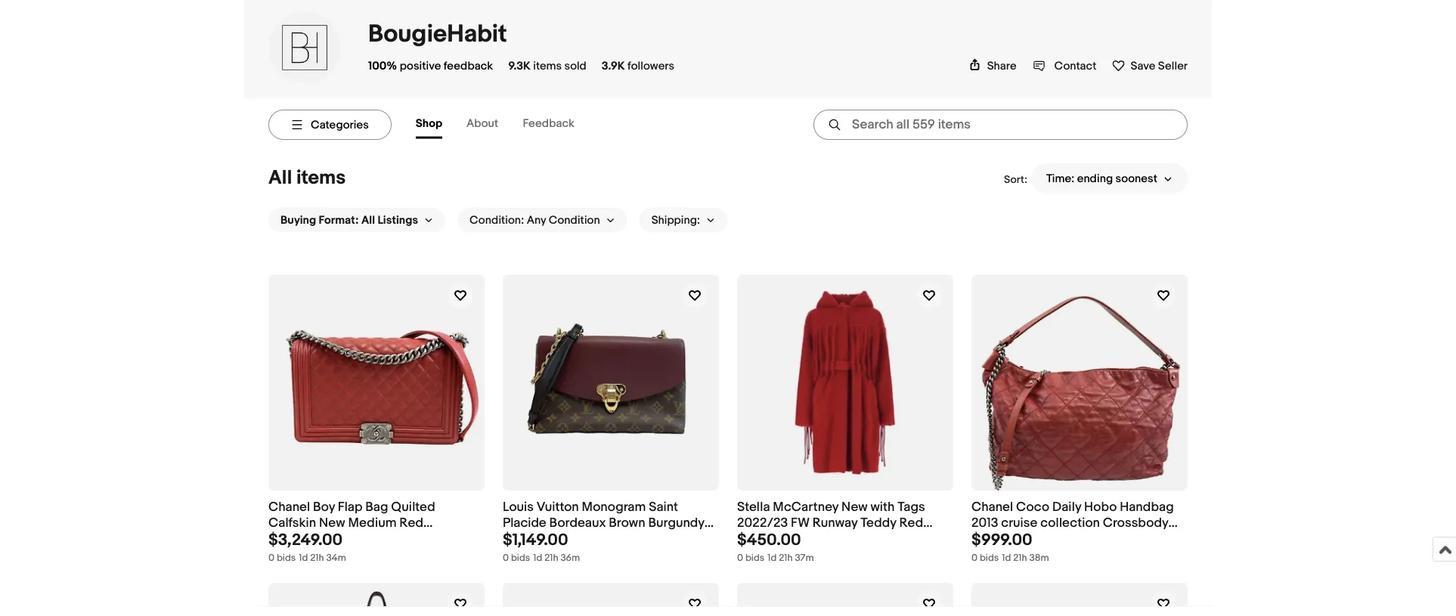 Task type: vqa. For each thing, say whether or not it's contained in the screenshot.
second '21H' from the right
yes



Task type: locate. For each thing, give the bounding box(es) containing it.
21h left 37m
[[779, 553, 793, 564]]

all right format:
[[361, 213, 375, 227]]

4 21h from the left
[[1014, 553, 1028, 564]]

bougiehabit link
[[368, 20, 507, 49]]

37m
[[795, 553, 814, 564]]

4 1d from the left
[[1002, 553, 1011, 564]]

0 vertical spatial items
[[533, 59, 562, 73]]

condition: any condition button
[[458, 208, 628, 232]]

chanel boy flap bag quilted calfskin new medium red crossbody bag
[[269, 500, 435, 547]]

time: ending soonest button
[[1032, 163, 1188, 194]]

chanel for $3,249.00
[[269, 500, 310, 515]]

bag up 34m
[[337, 531, 360, 547]]

bids down the shoulder
[[980, 553, 999, 564]]

$1,149.00
[[503, 531, 568, 550]]

0 horizontal spatial all
[[269, 166, 292, 190]]

bids inside $1,149.00 0 bids 1d 21h 36m
[[511, 553, 530, 564]]

louis vuitton monogram saint placide bordeaux brown burgundy crossbody bag : quick view image
[[503, 274, 719, 491]]

new inside chanel boy flap bag quilted calfskin new medium red crossbody bag
[[319, 515, 345, 531]]

buying
[[281, 213, 316, 227]]

condition: any condition
[[470, 213, 600, 227]]

0 inside the $3,249.00 0 bids 1d 21h 34m
[[269, 553, 275, 564]]

bids down $3,249.00
[[277, 553, 296, 564]]

$450.00 0 bids 1d 21h 37m
[[737, 531, 814, 564]]

cruise
[[1002, 515, 1038, 531]]

sort:
[[1004, 174, 1028, 186]]

2 bids from the left
[[511, 553, 530, 564]]

crossbody inside louis vuitton monogram saint placide bordeaux brown burgundy crossbody bag
[[503, 531, 569, 547]]

bids down $1,149.00 at the bottom of the page
[[511, 553, 530, 564]]

bids for $450.00
[[746, 553, 765, 564]]

1 1d from the left
[[299, 553, 308, 564]]

0 inside the $450.00 0 bids 1d 21h 37m
[[737, 553, 744, 564]]

21h left the 36m
[[545, 553, 559, 564]]

21h inside $1,149.00 0 bids 1d 21h 36m
[[545, 553, 559, 564]]

1 vertical spatial items
[[297, 166, 346, 190]]

time:
[[1047, 172, 1075, 185]]

1 vertical spatial all
[[361, 213, 375, 227]]

any
[[527, 213, 546, 227]]

tab list
[[416, 111, 599, 139]]

1d inside $1,149.00 0 bids 1d 21h 36m
[[533, 553, 543, 564]]

$999.00
[[972, 531, 1033, 550]]

stella mccartney new with tags 2022/23 fw runway teddy red fringe coat 34 us 0 button
[[737, 500, 954, 547]]

louis
[[503, 500, 534, 515]]

bids inside the $450.00 0 bids 1d 21h 37m
[[746, 553, 765, 564]]

share
[[988, 59, 1017, 73]]

1 21h from the left
[[310, 553, 324, 564]]

items left sold
[[533, 59, 562, 73]]

red
[[400, 515, 424, 531], [900, 515, 924, 531]]

1d inside $999.00 0 bids 1d 21h 38m
[[1002, 553, 1011, 564]]

0 horizontal spatial crossbody
[[269, 531, 334, 547]]

saint
[[649, 500, 678, 515]]

21h inside $999.00 0 bids 1d 21h 38m
[[1014, 553, 1028, 564]]

save seller
[[1131, 59, 1188, 73]]

0 horizontal spatial new
[[319, 515, 345, 531]]

1 chanel from the left
[[269, 500, 310, 515]]

$3,249.00
[[269, 531, 343, 550]]

34m
[[326, 553, 346, 564]]

chanel left the boy at the left bottom of the page
[[269, 500, 310, 515]]

crossbody
[[1103, 515, 1169, 531], [269, 531, 334, 547], [503, 531, 569, 547]]

1 horizontal spatial new
[[842, 500, 868, 515]]

feedback
[[523, 117, 575, 130]]

1 horizontal spatial bag
[[365, 500, 388, 515]]

0 horizontal spatial items
[[297, 166, 346, 190]]

crossbody down louis
[[503, 531, 569, 547]]

gucci azalea matelasse gg marmont tote medium : quick view image
[[269, 583, 485, 607]]

new inside stella mccartney new with tags 2022/23 fw runway teddy red fringe coat 34 us 0
[[842, 500, 868, 515]]

2 21h from the left
[[545, 553, 559, 564]]

bids
[[277, 553, 296, 564], [511, 553, 530, 564], [746, 553, 765, 564], [980, 553, 999, 564]]

items for 9.3k
[[533, 59, 562, 73]]

4 bids from the left
[[980, 553, 999, 564]]

1d inside the $450.00 0 bids 1d 21h 37m
[[768, 553, 777, 564]]

21h for $450.00
[[779, 553, 793, 564]]

all
[[269, 166, 292, 190], [361, 213, 375, 227]]

collection
[[1041, 515, 1100, 531]]

bag up the 36m
[[571, 531, 594, 547]]

items
[[533, 59, 562, 73], [297, 166, 346, 190]]

sold
[[565, 59, 587, 73]]

0 inside $999.00 0 bids 1d 21h 38m
[[972, 553, 978, 564]]

chanel inside chanel coco daily hobo handbag 2013 cruise collection crossbody shoulder
[[972, 500, 1014, 515]]

1d down $3,249.00
[[299, 553, 308, 564]]

21h inside the $3,249.00 0 bids 1d 21h 34m
[[310, 553, 324, 564]]

valentino - vitello glam lock rockstud flap - red leather crossbody : quick view image
[[737, 583, 954, 607]]

chanel for $999.00
[[972, 500, 1014, 515]]

$999.00 0 bids 1d 21h 38m
[[972, 531, 1049, 564]]

crossbody for $999.00
[[1103, 515, 1169, 531]]

1 horizontal spatial red
[[900, 515, 924, 531]]

time: ending soonest
[[1047, 172, 1158, 185]]

shop
[[416, 117, 443, 130]]

1 red from the left
[[400, 515, 424, 531]]

bids down fringe
[[746, 553, 765, 564]]

louis vuitton monogram saint placide bordeaux brown burgundy crossbody bag
[[503, 500, 705, 547]]

chanel inside chanel boy flap bag quilted calfskin new medium red crossbody bag
[[269, 500, 310, 515]]

34
[[809, 531, 825, 547]]

2 horizontal spatial bag
[[571, 531, 594, 547]]

items up format:
[[297, 166, 346, 190]]

crossbody down the boy at the left bottom of the page
[[269, 531, 334, 547]]

bag
[[365, 500, 388, 515], [337, 531, 360, 547], [571, 531, 594, 547]]

0 horizontal spatial red
[[400, 515, 424, 531]]

0 down $3,249.00
[[269, 553, 275, 564]]

$1,149.00 0 bids 1d 21h 36m
[[503, 531, 580, 564]]

chanel
[[269, 500, 310, 515], [972, 500, 1014, 515]]

feedback
[[444, 59, 493, 73]]

1d down $450.00
[[768, 553, 777, 564]]

1 horizontal spatial crossbody
[[503, 531, 569, 547]]

calfskin
[[269, 515, 316, 531]]

vuitton
[[537, 500, 579, 515]]

0 down $1,149.00 at the bottom of the page
[[503, 553, 509, 564]]

0 down fringe
[[737, 553, 744, 564]]

3.9k followers
[[602, 59, 675, 73]]

1d down $999.00
[[1002, 553, 1011, 564]]

38m
[[1030, 553, 1049, 564]]

1 horizontal spatial all
[[361, 213, 375, 227]]

bids inside $999.00 0 bids 1d 21h 38m
[[980, 553, 999, 564]]

0 down the shoulder
[[972, 553, 978, 564]]

bids for $1,149.00
[[511, 553, 530, 564]]

1d down $1,149.00 at the bottom of the page
[[533, 553, 543, 564]]

21h inside the $450.00 0 bids 1d 21h 37m
[[779, 553, 793, 564]]

red inside stella mccartney new with tags 2022/23 fw runway teddy red fringe coat 34 us 0
[[900, 515, 924, 531]]

chanel coco daily hobo handbag 2013 cruise collection crossbody shoulder button
[[972, 500, 1188, 547]]

all inside popup button
[[361, 213, 375, 227]]

bids inside the $3,249.00 0 bids 1d 21h 34m
[[277, 553, 296, 564]]

2 chanel from the left
[[972, 500, 1014, 515]]

2 1d from the left
[[533, 553, 543, 564]]

format:
[[319, 213, 359, 227]]

1d
[[299, 553, 308, 564], [533, 553, 543, 564], [768, 553, 777, 564], [1002, 553, 1011, 564]]

crossbody inside chanel boy flap bag quilted calfskin new medium red crossbody bag
[[269, 531, 334, 547]]

0 horizontal spatial chanel
[[269, 500, 310, 515]]

chanel up the shoulder
[[972, 500, 1014, 515]]

bag right flap on the bottom of the page
[[365, 500, 388, 515]]

red right medium
[[400, 515, 424, 531]]

bids for $999.00
[[980, 553, 999, 564]]

3 1d from the left
[[768, 553, 777, 564]]

bougiehabit
[[368, 20, 507, 49]]

1d inside the $3,249.00 0 bids 1d 21h 34m
[[299, 553, 308, 564]]

all up buying
[[269, 166, 292, 190]]

red right with
[[900, 515, 924, 531]]

21h left 38m
[[1014, 553, 1028, 564]]

brown
[[609, 515, 646, 531]]

Search all 559 items field
[[814, 110, 1188, 140]]

crossbody inside chanel coco daily hobo handbag 2013 cruise collection crossbody shoulder
[[1103, 515, 1169, 531]]

stella
[[737, 500, 770, 515]]

21h left 34m
[[310, 553, 324, 564]]

shoulder
[[972, 531, 1025, 547]]

seller
[[1159, 59, 1188, 73]]

1 horizontal spatial chanel
[[972, 500, 1014, 515]]

tags
[[898, 500, 925, 515]]

new
[[842, 500, 868, 515], [319, 515, 345, 531]]

stella mccartney new with tags 2022/23 fw runway teddy red fringe coat 34 us 0
[[737, 500, 925, 547]]

2013
[[972, 515, 999, 531]]

2 horizontal spatial crossbody
[[1103, 515, 1169, 531]]

2 red from the left
[[900, 515, 924, 531]]

1d for $3,249.00
[[299, 553, 308, 564]]

1 bids from the left
[[277, 553, 296, 564]]

21h for $3,249.00
[[310, 553, 324, 564]]

0 inside $1,149.00 0 bids 1d 21h 36m
[[503, 553, 509, 564]]

1d for $450.00
[[768, 553, 777, 564]]

fw
[[791, 515, 810, 531]]

1 horizontal spatial items
[[533, 59, 562, 73]]

3 bids from the left
[[746, 553, 765, 564]]

crossbody right collection
[[1103, 515, 1169, 531]]

0
[[847, 531, 855, 547], [269, 553, 275, 564], [503, 553, 509, 564], [737, 553, 744, 564], [972, 553, 978, 564]]

burgundy
[[649, 515, 705, 531]]

0 right us
[[847, 531, 855, 547]]

3 21h from the left
[[779, 553, 793, 564]]

0 for $450.00
[[737, 553, 744, 564]]



Task type: describe. For each thing, give the bounding box(es) containing it.
boy
[[313, 500, 335, 515]]

0 for $3,249.00
[[269, 553, 275, 564]]

hobo
[[1085, 500, 1117, 515]]

listings
[[378, 213, 418, 227]]

share button
[[969, 59, 1017, 73]]

0 horizontal spatial bag
[[337, 531, 360, 547]]

3.9k
[[602, 59, 625, 73]]

bids for $3,249.00
[[277, 553, 296, 564]]

condition
[[549, 213, 600, 227]]

$3,249.00 0 bids 1d 21h 34m
[[269, 531, 346, 564]]

all items
[[269, 166, 346, 190]]

100% positive feedback
[[368, 59, 493, 73]]

fringe
[[737, 531, 774, 547]]

contact
[[1055, 59, 1097, 73]]

about
[[467, 117, 499, 130]]

0 inside stella mccartney new with tags 2022/23 fw runway teddy red fringe coat 34 us 0
[[847, 531, 855, 547]]

chanel boy flap bag quilted calfskin new medium red crossbody bag : quick view image
[[269, 274, 485, 491]]

stella mccartney new with tags 2022/23 fw runway teddy red fringe coat 34 us 0 : quick view image
[[737, 274, 954, 491]]

contact link
[[1034, 59, 1097, 73]]

soonest
[[1116, 172, 1158, 185]]

quilted
[[391, 500, 435, 515]]

flap
[[338, 500, 363, 515]]

$450.00
[[737, 531, 801, 550]]

0 vertical spatial all
[[269, 166, 292, 190]]

handbag
[[1120, 500, 1174, 515]]

chanel french style wallet quilted leather : quick view image
[[972, 583, 1188, 607]]

bordeaux
[[550, 515, 606, 531]]

runway
[[813, 515, 858, 531]]

21h for $999.00
[[1014, 553, 1028, 564]]

followers
[[628, 59, 675, 73]]

buying format: all listings
[[281, 213, 418, 227]]

coco
[[1016, 500, 1050, 515]]

1d for $999.00
[[1002, 553, 1011, 564]]

crossbody for $1,149.00
[[503, 531, 569, 547]]

monogram
[[582, 500, 646, 515]]

chanel coco daily hobo handbag 2013 cruise collection crossbody shoulder : quick view image
[[972, 274, 1188, 491]]

0 for $999.00
[[972, 553, 978, 564]]

placide
[[503, 515, 547, 531]]

categories button
[[269, 110, 392, 140]]

teddy
[[861, 515, 897, 531]]

chanel boy flap bag quilted calfskin new medium red crossbody bag button
[[269, 500, 485, 547]]

condition:
[[470, 213, 524, 227]]

0 for $1,149.00
[[503, 553, 509, 564]]

bag inside louis vuitton monogram saint placide bordeaux brown burgundy crossbody bag
[[571, 531, 594, 547]]

36m
[[561, 553, 580, 564]]

louis vuitton monogram saint placide bordeaux brown burgundy crossbody bag button
[[503, 500, 719, 547]]

daily
[[1053, 500, 1082, 515]]

tab list containing shop
[[416, 111, 599, 139]]

save
[[1131, 59, 1156, 73]]

categories
[[311, 118, 369, 132]]

mccartney
[[773, 500, 839, 515]]

positive
[[400, 59, 441, 73]]

100%
[[368, 59, 397, 73]]

shipping:
[[652, 213, 700, 227]]

saint laurent belle de jour clutch : quick view image
[[503, 583, 719, 607]]

shipping: button
[[640, 208, 728, 232]]

medium
[[348, 515, 397, 531]]

items for all
[[297, 166, 346, 190]]

red inside chanel boy flap bag quilted calfskin new medium red crossbody bag
[[400, 515, 424, 531]]

21h for $1,149.00
[[545, 553, 559, 564]]

2022/23
[[737, 515, 788, 531]]

save seller button
[[1112, 56, 1188, 73]]

buying format: all listings button
[[269, 208, 445, 232]]

with
[[871, 500, 895, 515]]

bougiehabit image
[[269, 11, 341, 84]]

chanel coco daily hobo handbag 2013 cruise collection crossbody shoulder
[[972, 500, 1174, 547]]

1d for $1,149.00
[[533, 553, 543, 564]]

us
[[828, 531, 844, 547]]

coat
[[777, 531, 806, 547]]

9.3k items sold
[[508, 59, 587, 73]]

9.3k
[[508, 59, 531, 73]]

ending
[[1078, 172, 1113, 185]]



